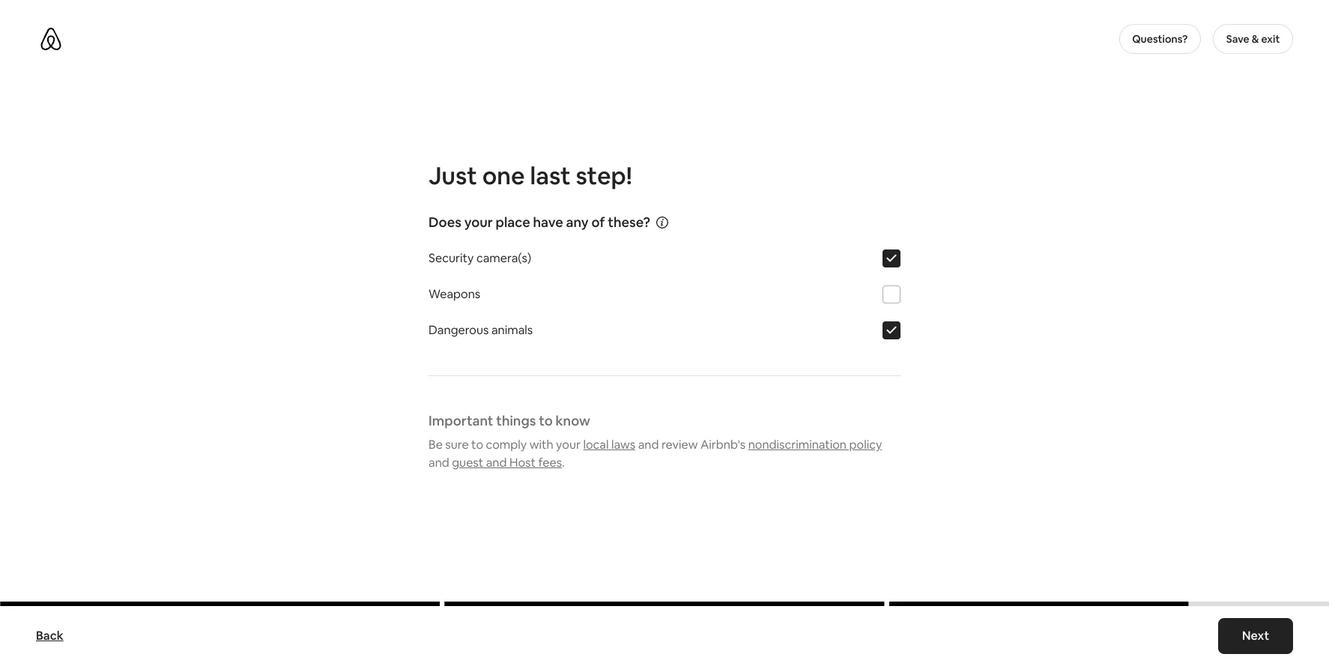Task type: vqa. For each thing, say whether or not it's contained in the screenshot.
"home"
no



Task type: locate. For each thing, give the bounding box(es) containing it.
just one last step!
[[429, 160, 632, 191]]

these?
[[608, 214, 651, 231]]

and down comply
[[486, 455, 507, 471]]

your inside important things to know be sure to comply with your local laws and review airbnb's nondiscrimination policy and guest and host fees .
[[556, 437, 581, 453]]

your up .
[[556, 437, 581, 453]]

save & exit
[[1227, 32, 1281, 46]]

have
[[533, 214, 564, 231]]

0 horizontal spatial your
[[464, 214, 493, 231]]

things
[[496, 412, 536, 430]]

your
[[464, 214, 493, 231], [556, 437, 581, 453]]

0 vertical spatial your
[[464, 214, 493, 231]]

comply
[[486, 437, 527, 453]]

dangerous animals
[[429, 322, 533, 338]]

your right does on the left
[[464, 214, 493, 231]]

place
[[496, 214, 531, 231]]

of
[[592, 214, 605, 231]]

be
[[429, 437, 443, 453]]

and down be
[[429, 455, 450, 471]]

sure
[[446, 437, 469, 453]]

exit
[[1262, 32, 1281, 46]]

.
[[562, 455, 565, 471]]

1 horizontal spatial to
[[539, 412, 553, 430]]

next button
[[1219, 618, 1294, 654]]

step!
[[576, 160, 632, 191]]

airbnb's
[[701, 437, 746, 453]]

and
[[638, 437, 659, 453], [429, 455, 450, 471], [486, 455, 507, 471]]

important things to know be sure to comply with your local laws and review airbnb's nondiscrimination policy and guest and host fees .
[[429, 412, 883, 471]]

know
[[556, 412, 591, 430]]

with
[[530, 437, 554, 453]]

1 vertical spatial to
[[472, 437, 484, 453]]

to
[[539, 412, 553, 430], [472, 437, 484, 453]]

fees
[[539, 455, 562, 471]]

1 vertical spatial your
[[556, 437, 581, 453]]

dangerous
[[429, 322, 489, 338]]

last
[[530, 160, 571, 191]]

one
[[483, 160, 525, 191]]

laws
[[612, 437, 636, 453]]

important
[[429, 412, 494, 430]]

1 horizontal spatial your
[[556, 437, 581, 453]]

to up with
[[539, 412, 553, 430]]

guest
[[452, 455, 484, 471]]

does your place have any of these?
[[429, 214, 651, 231]]

and right laws
[[638, 437, 659, 453]]

to right sure
[[472, 437, 484, 453]]



Task type: describe. For each thing, give the bounding box(es) containing it.
save & exit button
[[1214, 24, 1294, 54]]

back
[[36, 628, 63, 644]]

1 horizontal spatial and
[[486, 455, 507, 471]]

local laws link
[[584, 437, 636, 453]]

review
[[662, 437, 698, 453]]

0 horizontal spatial to
[[472, 437, 484, 453]]

0 vertical spatial to
[[539, 412, 553, 430]]

security camera(s)
[[429, 250, 532, 266]]

camera(s)
[[477, 250, 532, 266]]

save
[[1227, 32, 1250, 46]]

animals
[[492, 322, 533, 338]]

0 horizontal spatial and
[[429, 455, 450, 471]]

questions? button
[[1120, 24, 1202, 54]]

security
[[429, 250, 474, 266]]

nondiscrimination policy link
[[749, 437, 883, 453]]

guest and host fees link
[[452, 455, 562, 471]]

weapons
[[429, 286, 481, 302]]

2 horizontal spatial and
[[638, 437, 659, 453]]

next
[[1243, 628, 1270, 644]]

any
[[566, 214, 589, 231]]

nondiscrimination
[[749, 437, 847, 453]]

questions?
[[1133, 32, 1188, 46]]

&
[[1252, 32, 1260, 46]]

local
[[584, 437, 609, 453]]

policy
[[850, 437, 883, 453]]

does
[[429, 214, 462, 231]]

just
[[429, 160, 477, 191]]

host
[[510, 455, 536, 471]]

back button
[[28, 621, 71, 651]]



